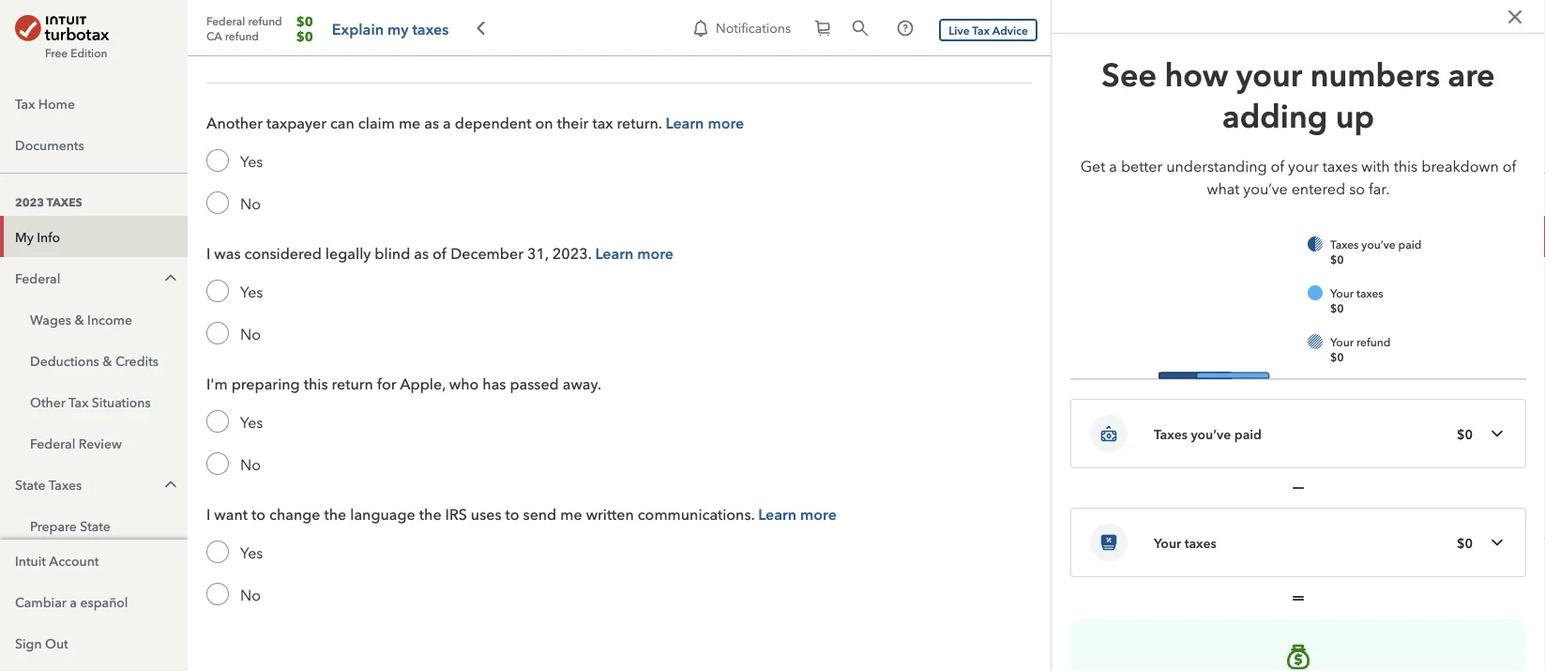 Task type: vqa. For each thing, say whether or not it's contained in the screenshot.
Search
no



Task type: locate. For each thing, give the bounding box(es) containing it.
your for your taxes
[[1154, 534, 1182, 551]]

learn
[[666, 112, 704, 132], [595, 242, 634, 262], [759, 503, 797, 523]]

yes element down was on the top left of page
[[240, 283, 263, 301]]

&
[[75, 310, 84, 328], [103, 352, 112, 369]]

1 vertical spatial i
[[206, 505, 211, 523]]

taxes
[[1331, 237, 1359, 252], [1154, 425, 1188, 442], [49, 476, 82, 493]]

2 yes element from the top
[[240, 283, 263, 301]]

2 no from the top
[[240, 195, 261, 213]]

9
[[305, 130, 313, 147], [305, 145, 313, 162], [305, 261, 313, 279], [305, 276, 313, 294]]

1 vertical spatial &
[[103, 352, 112, 369]]

1 horizontal spatial a
[[443, 114, 451, 132]]

4 7 from the top
[[305, 250, 313, 267]]

6 up the taxpayer
[[305, 91, 313, 108]]

1 horizontal spatial taxes
[[1154, 425, 1188, 442]]

me inside another taxpayer can claim me as a dependent on their tax return. learn more
[[399, 114, 421, 132]]

1 i from the top
[[206, 245, 211, 262]]

dependent
[[455, 114, 532, 132]]

a left dependent
[[443, 114, 451, 132]]

see how your numbers are adding up
[[1102, 52, 1496, 136]]

4 3 from the top
[[305, 198, 313, 215]]

1 vertical spatial your
[[1331, 334, 1354, 349]]

1 horizontal spatial learn
[[666, 112, 704, 132]]

1 the from the left
[[324, 505, 347, 523]]

1 1 from the top
[[305, 25, 313, 42]]

9 left "can"
[[305, 130, 313, 147]]

your taxes
[[1154, 534, 1217, 551]]

far.
[[1369, 177, 1390, 198]]

preparing
[[232, 375, 300, 393]]

a left español
[[70, 593, 77, 610]]

4 no element from the top
[[240, 456, 261, 474]]

1 5 from the top
[[305, 77, 313, 95]]

no down the want
[[240, 586, 261, 604]]

2 left explain
[[305, 38, 313, 55]]

5 no from the top
[[240, 586, 261, 604]]

your
[[1331, 285, 1354, 300], [1331, 334, 1354, 349], [1154, 534, 1182, 551]]

federal inside dropdown button
[[15, 269, 60, 286]]

4 yes element from the top
[[240, 544, 263, 562]]

federal for federal review
[[30, 434, 75, 452]]

of down adding
[[1271, 155, 1285, 175]]

no element up preparing
[[240, 325, 261, 343]]

2 vertical spatial tax
[[68, 393, 88, 410]]

2 4 from the top
[[305, 79, 313, 97]]

of
[[1271, 155, 1285, 175], [1503, 155, 1517, 175], [433, 245, 447, 262]]

2 9 from the top
[[305, 145, 313, 162]]

free
[[45, 45, 68, 60]]

i inside the i want to change the language the irs uses to send me written communications. learn more
[[206, 505, 211, 523]]

sign
[[15, 634, 42, 651]]

taxes you've paid $0
[[1331, 237, 1422, 267]]

2023 taxes element
[[0, 181, 188, 671]]

1 horizontal spatial tax
[[68, 393, 88, 410]]

3 0 from the top
[[305, 143, 313, 160]]

2 horizontal spatial a
[[1110, 155, 1118, 175]]

your inside see how your numbers are adding up
[[1237, 52, 1303, 94]]

0 horizontal spatial &
[[75, 310, 84, 328]]

6 up the considered
[[305, 222, 313, 239]]

state
[[15, 476, 46, 493], [80, 517, 111, 534]]

learn right 2023.
[[595, 242, 634, 262]]

2 2 from the top
[[305, 53, 313, 70]]

you've
[[1244, 177, 1288, 198], [1362, 237, 1396, 252], [1191, 425, 1232, 442]]

2 yes from the top
[[240, 283, 263, 301]]

2 vertical spatial learn
[[759, 503, 797, 523]]

turbotax image
[[15, 15, 109, 41]]

yes for learn
[[240, 283, 263, 301]]

my info
[[15, 228, 60, 245]]

of inside i was considered legally blind as of december 31, 2023. learn more
[[433, 245, 447, 262]]

$
[[296, 12, 305, 29], [296, 27, 305, 44]]

2 no element from the top
[[240, 195, 261, 213]]

to right the want
[[251, 505, 266, 523]]

a right get
[[1110, 155, 1118, 175]]

yes down another
[[240, 153, 263, 170]]

1 vertical spatial more
[[638, 242, 674, 262]]

1 vertical spatial your
[[1289, 155, 1319, 175]]

no element
[[240, 36, 261, 54], [240, 195, 261, 213], [240, 325, 261, 343], [240, 456, 261, 474], [240, 586, 261, 604]]

a inside another taxpayer can claim me as a dependent on their tax return. learn more
[[443, 114, 451, 132]]

i inside i was considered legally blind as of december 31, 2023. learn more
[[206, 245, 211, 262]]

0 vertical spatial &
[[75, 310, 84, 328]]

2 horizontal spatial taxes
[[1331, 237, 1359, 252]]

taxes inside the your taxes $0
[[1357, 285, 1384, 300]]

taxes inside button
[[412, 18, 449, 38]]

1 horizontal spatial you've
[[1244, 177, 1288, 198]]

irs
[[445, 505, 467, 523]]

your taxes $0
[[1331, 285, 1384, 315]]

$0
[[1331, 252, 1345, 267], [1331, 300, 1345, 315], [1331, 349, 1345, 364], [1457, 425, 1474, 442], [1457, 534, 1474, 551]]

tax right live
[[973, 22, 990, 37]]

as right blind
[[414, 245, 429, 262]]

0 horizontal spatial learn
[[595, 242, 634, 262]]

1 vertical spatial state
[[80, 517, 111, 534]]

you've for taxes you've paid
[[1191, 425, 1232, 442]]

2 6 from the top
[[305, 106, 313, 123]]

you've inside taxes you've paid $0
[[1362, 237, 1396, 252]]

a
[[443, 114, 451, 132], [1110, 155, 1118, 175], [70, 593, 77, 610]]

another
[[206, 114, 263, 132]]

i was considered legally blind as of december 31, 2023. learn more
[[206, 242, 674, 262]]

0 horizontal spatial you've
[[1191, 425, 1232, 442]]

2 vertical spatial learn more link
[[759, 503, 837, 523]]

your inside get a better understanding of your taxes with this breakdown of what you've entered so far.
[[1289, 155, 1319, 175]]

state up prepare
[[15, 476, 46, 493]]

no up preparing
[[240, 325, 261, 343]]

me right 'send'
[[561, 505, 582, 523]]

5 no element from the top
[[240, 586, 261, 604]]

1 horizontal spatial this
[[1394, 155, 1418, 175]]

1 vertical spatial you've
[[1362, 237, 1396, 252]]

1 vertical spatial learn more link
[[595, 242, 674, 262]]

2 horizontal spatial you've
[[1362, 237, 1396, 252]]

3 5 from the top
[[305, 209, 313, 226]]

price preview image
[[814, 19, 833, 38]]

1 horizontal spatial the
[[419, 505, 442, 523]]

4 0 from the top
[[305, 158, 313, 176]]

yes element down another
[[240, 153, 263, 170]]

0 vertical spatial taxes
[[1331, 237, 1359, 252]]

tax left home
[[15, 94, 35, 112]]

yes for send
[[240, 544, 263, 562]]

2 $ 0 1 2 3 4 5 6 7 8 9 0 1 2 3 4 5 6 7 8 9 from the top
[[296, 27, 313, 294]]

breakdown
[[1422, 155, 1500, 175]]

2 down the taxpayer
[[305, 169, 313, 187]]

2
[[305, 38, 313, 55], [305, 53, 313, 70], [305, 169, 313, 187], [305, 184, 313, 202]]

no element up was on the top left of page
[[240, 195, 261, 213]]

& left credits
[[103, 352, 112, 369]]

to
[[251, 505, 266, 523], [505, 505, 520, 523]]

no for send
[[240, 586, 261, 604]]

taxes inside dropdown button
[[49, 476, 82, 493]]

7
[[305, 104, 313, 121], [305, 119, 313, 136], [305, 235, 313, 252], [305, 250, 313, 267]]

0 horizontal spatial paid
[[1235, 425, 1262, 442]]

$0 inside taxes you've paid $0
[[1331, 252, 1345, 267]]

& for wages
[[75, 310, 84, 328]]

no for tax
[[240, 195, 261, 213]]

of right breakdown
[[1503, 155, 1517, 175]]

i left was on the top left of page
[[206, 245, 211, 262]]

yes
[[240, 153, 263, 170], [240, 283, 263, 301], [240, 413, 263, 431], [240, 544, 263, 562]]

with
[[1362, 155, 1391, 175]]

taxes for your taxes
[[1185, 534, 1217, 551]]

state up intuit account 'link'
[[80, 517, 111, 534]]

0 vertical spatial tax
[[973, 22, 990, 37]]

as for learn
[[414, 245, 429, 262]]

deductions
[[30, 352, 99, 369]]

no
[[240, 36, 261, 54], [240, 195, 261, 213], [240, 325, 261, 343], [240, 456, 261, 474], [240, 586, 261, 604]]

yes down preparing
[[240, 413, 263, 431]]

claim
[[358, 114, 395, 132]]

paid for taxes you've paid
[[1235, 425, 1262, 442]]

0 vertical spatial paid
[[1399, 237, 1422, 252]]

2 vertical spatial taxes
[[49, 476, 82, 493]]

1 $ 0 1 2 3 4 5 6 7 8 9 0 1 2 3 4 5 6 7 8 9 from the top
[[296, 12, 313, 279]]

learn more link for more
[[595, 242, 674, 262]]

0 vertical spatial a
[[443, 114, 451, 132]]

a inside 'link'
[[70, 593, 77, 610]]

6 left "can"
[[305, 106, 313, 123]]

2 up the considered
[[305, 184, 313, 202]]

other
[[30, 393, 65, 410]]

2 8 from the top
[[305, 132, 313, 149]]

no element down the want
[[240, 586, 261, 604]]

2 i from the top
[[206, 505, 211, 523]]

your right how
[[1237, 52, 1303, 94]]

1 horizontal spatial me
[[561, 505, 582, 523]]

tax
[[973, 22, 990, 37], [15, 94, 35, 112], [68, 393, 88, 410]]

1 vertical spatial federal
[[15, 269, 60, 286]]

0 vertical spatial state
[[15, 476, 46, 493]]

your up 'entered'
[[1289, 155, 1319, 175]]

2 vertical spatial more
[[801, 503, 837, 523]]

paid
[[1399, 237, 1422, 252], [1235, 425, 1262, 442]]

a for get a better understanding of your taxes with this breakdown of what you've entered so far.
[[1110, 155, 1118, 175]]

as inside i was considered legally blind as of december 31, 2023. learn more
[[414, 245, 429, 262]]

1 $ from the top
[[296, 12, 305, 29]]

me right claim
[[399, 114, 421, 132]]

paid for taxes you've paid $0
[[1399, 237, 1422, 252]]

1 horizontal spatial more
[[708, 112, 744, 132]]

no element up the want
[[240, 456, 261, 474]]

3 yes from the top
[[240, 413, 263, 431]]

the right the change
[[324, 505, 347, 523]]

1 vertical spatial me
[[561, 505, 582, 523]]

4
[[305, 64, 313, 82], [305, 79, 313, 97], [305, 196, 313, 213], [305, 211, 313, 228]]

3 no element from the top
[[240, 325, 261, 343]]

me inside the i want to change the language the irs uses to send me written communications. learn more
[[561, 505, 582, 523]]

who
[[449, 375, 479, 393]]

1 vertical spatial a
[[1110, 155, 1118, 175]]

0 vertical spatial this
[[1394, 155, 1418, 175]]

no element down federal refund
[[240, 36, 261, 54]]

this right with
[[1394, 155, 1418, 175]]

yes element down the want
[[240, 544, 263, 562]]

your for your taxes $0
[[1331, 285, 1354, 300]]

0 horizontal spatial tax
[[15, 94, 35, 112]]

0 horizontal spatial state
[[15, 476, 46, 493]]

federal for federal
[[15, 269, 60, 286]]

taxes inside taxes you've paid $0
[[1331, 237, 1359, 252]]

help image
[[896, 19, 915, 38]]

0 horizontal spatial more
[[638, 242, 674, 262]]

tax inside other tax situations 'link'
[[68, 393, 88, 410]]

region
[[1141, 237, 1290, 383]]

0 horizontal spatial to
[[251, 505, 266, 523]]

wages
[[30, 310, 71, 328]]

refund inside your refund $0
[[1357, 334, 1391, 349]]

your inside the your taxes $0
[[1331, 285, 1354, 300]]

0 vertical spatial your
[[1237, 52, 1303, 94]]

yes down was on the top left of page
[[240, 283, 263, 301]]

this left return
[[304, 375, 328, 393]]

no up was on the top left of page
[[240, 195, 261, 213]]

yes element for tax
[[240, 153, 263, 170]]

2 up the taxpayer
[[305, 53, 313, 70]]

the
[[324, 505, 347, 523], [419, 505, 442, 523]]

taxes
[[412, 18, 449, 38], [1323, 155, 1358, 175], [47, 195, 82, 209], [1357, 285, 1384, 300], [1185, 534, 1217, 551]]

0 horizontal spatial a
[[70, 593, 77, 610]]

i'm preparing this return for apple, who has passed away. element
[[206, 375, 602, 393]]

more
[[708, 112, 744, 132], [638, 242, 674, 262], [801, 503, 837, 523]]

0 vertical spatial me
[[399, 114, 421, 132]]

can
[[330, 114, 355, 132]]

1 horizontal spatial to
[[505, 505, 520, 523]]

1 yes element from the top
[[240, 153, 263, 170]]

i left the want
[[206, 505, 211, 523]]

2 vertical spatial you've
[[1191, 425, 1232, 442]]

yes element down preparing
[[240, 413, 263, 431]]

learn right communications.
[[759, 503, 797, 523]]

0 vertical spatial learn
[[666, 112, 704, 132]]

learn right the "return."
[[666, 112, 704, 132]]

a inside get a better understanding of your taxes with this breakdown of what you've entered so far.
[[1110, 155, 1118, 175]]

no for learn
[[240, 325, 261, 343]]

2 vertical spatial your
[[1154, 534, 1182, 551]]

toggle refund list image
[[470, 17, 492, 39]]

español
[[80, 593, 128, 610]]

tax inside live tax advice button
[[973, 22, 990, 37]]

your
[[1237, 52, 1303, 94], [1289, 155, 1319, 175]]

4 8 from the top
[[305, 263, 313, 281]]

0 vertical spatial you've
[[1244, 177, 1288, 198]]

my info link
[[0, 216, 188, 257]]

0 horizontal spatial me
[[399, 114, 421, 132]]

paid inside taxes you've paid $0
[[1399, 237, 1422, 252]]

the left irs
[[419, 505, 442, 523]]

9 down the taxpayer
[[305, 145, 313, 162]]

1 8 from the top
[[305, 117, 313, 134]]

tax for live
[[973, 22, 990, 37]]

2 vertical spatial federal
[[30, 434, 75, 452]]

0 vertical spatial federal
[[206, 13, 245, 28]]

ca
[[206, 28, 222, 43]]

yes down the want
[[240, 544, 263, 562]]

9 down the considered
[[305, 276, 313, 294]]

1 vertical spatial taxes
[[1154, 425, 1188, 442]]

i
[[206, 245, 211, 262], [206, 505, 211, 523]]

0 horizontal spatial taxes
[[49, 476, 82, 493]]

4 yes from the top
[[240, 544, 263, 562]]

me
[[399, 114, 421, 132], [561, 505, 582, 523]]

2023.
[[552, 245, 592, 262]]

8
[[305, 117, 313, 134], [305, 132, 313, 149], [305, 248, 313, 266], [305, 263, 313, 281]]

state inside dropdown button
[[15, 476, 46, 493]]

3 2 from the top
[[305, 169, 313, 187]]

$ for federal refund
[[296, 12, 305, 29]]

no up the want
[[240, 456, 261, 474]]

edition
[[71, 45, 107, 60]]

explain
[[332, 18, 384, 38]]

& right wages
[[75, 310, 84, 328]]

1 2 from the top
[[305, 38, 313, 55]]

$ 0 1 2 3 4 5 6 7 8 9 0 1 2 3 4 5 6 7 8 9
[[296, 12, 313, 279], [296, 27, 313, 294]]

refund
[[248, 13, 282, 28], [225, 28, 259, 43], [1357, 334, 1391, 349]]

3 3 from the top
[[305, 183, 313, 200]]

0 vertical spatial learn more link
[[666, 112, 744, 132]]

learn more link
[[666, 112, 744, 132], [595, 242, 674, 262], [759, 503, 837, 523]]

home
[[38, 94, 75, 112]]

as inside another taxpayer can claim me as a dependent on their tax return. learn more
[[424, 114, 439, 132]]

2 5 from the top
[[305, 92, 313, 110]]

0 vertical spatial your
[[1331, 285, 1354, 300]]

2 horizontal spatial tax
[[973, 22, 990, 37]]

2 vertical spatial a
[[70, 593, 77, 610]]

1 vertical spatial paid
[[1235, 425, 1262, 442]]

2 the from the left
[[419, 505, 442, 523]]

tax right other
[[68, 393, 88, 410]]

9 left legally
[[305, 261, 313, 279]]

0 horizontal spatial the
[[324, 505, 347, 523]]

was
[[214, 245, 241, 262]]

no down federal refund
[[240, 36, 261, 54]]

yes element
[[240, 153, 263, 170], [240, 283, 263, 301], [240, 413, 263, 431], [240, 544, 263, 562]]

6
[[305, 91, 313, 108], [305, 106, 313, 123], [305, 222, 313, 239], [305, 237, 313, 254]]

1 7 from the top
[[305, 104, 313, 121]]

0 horizontal spatial this
[[304, 375, 328, 393]]

of right blind
[[433, 245, 447, 262]]

6 left legally
[[305, 237, 313, 254]]

your inside your refund $0
[[1331, 334, 1354, 349]]

1 horizontal spatial paid
[[1399, 237, 1422, 252]]

want
[[214, 505, 248, 523]]

$ 0 1 2 3 4 5 6 7 8 9 0 1 2 3 4 5 6 7 8 9 for ca refund
[[296, 27, 313, 294]]

3 no from the top
[[240, 325, 261, 343]]

yes element for send
[[240, 544, 263, 562]]

1 yes from the top
[[240, 153, 263, 170]]

as right claim
[[424, 114, 439, 132]]

federal review link
[[15, 423, 188, 464]]

2023 taxes
[[15, 195, 82, 209]]

you've inside get a better understanding of your taxes with this breakdown of what you've entered so far.
[[1244, 177, 1288, 198]]

as for tax
[[424, 114, 439, 132]]

1 horizontal spatial &
[[103, 352, 112, 369]]

4 6 from the top
[[305, 237, 313, 254]]

this
[[1394, 155, 1418, 175], [304, 375, 328, 393]]

2 $ from the top
[[296, 27, 305, 44]]

to right uses
[[505, 505, 520, 523]]

0 vertical spatial as
[[424, 114, 439, 132]]

0 vertical spatial more
[[708, 112, 744, 132]]

1 vertical spatial tax
[[15, 94, 35, 112]]

3 8 from the top
[[305, 248, 313, 266]]

other tax situations link
[[15, 381, 188, 423]]

& for deductions
[[103, 352, 112, 369]]

0 vertical spatial i
[[206, 245, 211, 262]]

0 horizontal spatial of
[[433, 245, 447, 262]]

taxes inside get a better understanding of your taxes with this breakdown of what you've entered so far.
[[1323, 155, 1358, 175]]

1 vertical spatial as
[[414, 245, 429, 262]]

1 vertical spatial learn
[[595, 242, 634, 262]]



Task type: describe. For each thing, give the bounding box(es) containing it.
refund for ca refund
[[225, 28, 259, 43]]

documents link
[[0, 124, 188, 165]]

live tax advice button
[[940, 19, 1038, 41]]

my
[[15, 228, 34, 245]]

cambiar a español link
[[0, 581, 188, 622]]

for
[[377, 375, 396, 393]]

info
[[37, 228, 60, 245]]

no element for tax
[[240, 195, 261, 213]]

get
[[1081, 155, 1106, 175]]

intuit account link
[[0, 540, 188, 581]]

adding
[[1223, 93, 1328, 136]]

4 2 from the top
[[305, 184, 313, 202]]

1 0 from the top
[[305, 12, 313, 29]]

1 horizontal spatial state
[[80, 517, 111, 534]]

4 no from the top
[[240, 456, 261, 474]]

other tax situations
[[30, 393, 151, 410]]

documents
[[15, 136, 84, 153]]

i want to change the language the irs uses to send me written communications. learn more
[[206, 503, 837, 523]]

advice
[[993, 22, 1029, 37]]

ca refund
[[206, 28, 262, 43]]

out
[[45, 634, 68, 651]]

$ for ca refund
[[296, 27, 305, 44]]

a for cambiar a español
[[70, 593, 77, 610]]

income
[[87, 310, 132, 328]]

has
[[483, 375, 506, 393]]

i for send
[[206, 505, 211, 523]]

send
[[523, 505, 557, 523]]

i'm preparing this return for apple, who has passed away.
[[206, 375, 602, 393]]

situations
[[92, 393, 151, 410]]

away.
[[563, 375, 602, 393]]

1 9 from the top
[[305, 130, 313, 147]]

review
[[79, 434, 122, 452]]

taxes for 2023 taxes
[[47, 195, 82, 209]]

1 6 from the top
[[305, 91, 313, 108]]

tax
[[593, 114, 613, 132]]

free edition
[[45, 45, 107, 60]]

return.
[[617, 114, 662, 132]]

tax home
[[15, 94, 75, 112]]

deductions & credits
[[30, 352, 159, 369]]

how
[[1165, 52, 1229, 94]]

i'm
[[206, 375, 228, 393]]

2 horizontal spatial learn
[[759, 503, 797, 523]]

refund for federal refund
[[248, 13, 282, 28]]

taxes for taxes you've paid $0
[[1331, 237, 1359, 252]]

3 7 from the top
[[305, 235, 313, 252]]

1 3 from the top
[[305, 51, 313, 69]]

1 to from the left
[[251, 505, 266, 523]]

4 4 from the top
[[305, 211, 313, 228]]

tax home link
[[0, 83, 188, 124]]

taxes for taxes you've paid
[[1154, 425, 1188, 442]]

return
[[332, 375, 373, 393]]

understanding
[[1167, 155, 1268, 175]]

yes element for learn
[[240, 283, 263, 301]]

written
[[586, 505, 634, 523]]

entered
[[1292, 177, 1346, 198]]

2 3 from the top
[[305, 66, 313, 84]]

3 9 from the top
[[305, 261, 313, 279]]

1 vertical spatial this
[[304, 375, 328, 393]]

prepare state
[[30, 517, 111, 534]]

$0 inside your refund $0
[[1331, 349, 1345, 364]]

passed
[[510, 375, 559, 393]]

no element for send
[[240, 586, 261, 604]]

i want to change the language the irs uses to send me written communications. element
[[206, 505, 759, 523]]

wages & income
[[30, 310, 132, 328]]

credits
[[115, 352, 159, 369]]

31,
[[527, 245, 549, 262]]

notifications
[[716, 18, 791, 36]]

this inside get a better understanding of your taxes with this breakdown of what you've entered so far.
[[1394, 155, 1418, 175]]

intuit account
[[15, 551, 99, 569]]

i for learn
[[206, 245, 211, 262]]

3 1 from the top
[[305, 156, 313, 174]]

their
[[557, 114, 589, 132]]

another taxpayer can claim me as a dependent on their tax return. element
[[206, 114, 666, 132]]

your refund $0
[[1331, 334, 1391, 364]]

wages & income link
[[15, 299, 188, 340]]

uses
[[471, 505, 502, 523]]

cambiar a español
[[15, 593, 128, 610]]

3 6 from the top
[[305, 222, 313, 239]]

state taxes button
[[0, 464, 188, 505]]

2 1 from the top
[[305, 40, 313, 57]]

explain my taxes button
[[332, 17, 449, 39]]

prepare state link
[[15, 505, 188, 546]]

2 horizontal spatial of
[[1503, 155, 1517, 175]]

state taxes
[[15, 476, 82, 493]]

$0 inside the your taxes $0
[[1331, 300, 1345, 315]]

i was considered legally blind as of december 31, 2023. element
[[206, 245, 595, 262]]

live tax advice
[[949, 22, 1029, 37]]

what
[[1207, 177, 1240, 198]]

tax inside tax home "link"
[[15, 94, 35, 112]]

2 7 from the top
[[305, 119, 313, 136]]

sign out link
[[0, 622, 188, 664]]

federal refund
[[206, 13, 285, 28]]

3 yes element from the top
[[240, 413, 263, 431]]

apple,
[[400, 375, 446, 393]]

yes for tax
[[240, 153, 263, 170]]

you've for taxes you've paid $0
[[1362, 237, 1396, 252]]

4 1 from the top
[[305, 171, 313, 189]]

so
[[1350, 177, 1366, 198]]

federal for federal refund
[[206, 13, 245, 28]]

learn more link for return.
[[666, 112, 744, 132]]

legally
[[326, 245, 371, 262]]

1 4 from the top
[[305, 64, 313, 82]]

2 0 from the top
[[305, 27, 313, 44]]

prepare
[[30, 517, 77, 534]]

get a better understanding of your taxes with this breakdown of what you've entered so far.
[[1081, 155, 1517, 198]]

up
[[1336, 93, 1375, 136]]

considered
[[244, 245, 322, 262]]

taxes for your taxes $0
[[1357, 285, 1384, 300]]

are
[[1449, 52, 1496, 94]]

learn more link for me
[[759, 503, 837, 523]]

december
[[451, 245, 524, 262]]

your for your refund $0
[[1331, 334, 1354, 349]]

see
[[1102, 52, 1157, 94]]

2023
[[15, 195, 44, 209]]

1 horizontal spatial of
[[1271, 155, 1285, 175]]

tax for other
[[68, 393, 88, 410]]

2 to from the left
[[505, 505, 520, 523]]

intuit
[[15, 551, 46, 569]]

better
[[1121, 155, 1163, 175]]

numbers
[[1311, 52, 1441, 94]]

3 4 from the top
[[305, 196, 313, 213]]

communications.
[[638, 505, 755, 523]]

account
[[49, 551, 99, 569]]

1 no from the top
[[240, 36, 261, 54]]

another taxpayer can claim me as a dependent on their tax return. learn more
[[206, 112, 744, 132]]

$ 0 1 2 3 4 5 6 7 8 9 0 1 2 3 4 5 6 7 8 9 for federal refund
[[296, 12, 313, 279]]

2 horizontal spatial more
[[801, 503, 837, 523]]

deductions & credits link
[[15, 340, 188, 381]]

notifications button
[[684, 11, 799, 45]]

live
[[949, 22, 970, 37]]

1 no element from the top
[[240, 36, 261, 54]]

change
[[269, 505, 321, 523]]

no element for learn
[[240, 325, 261, 343]]

4 9 from the top
[[305, 276, 313, 294]]

4 5 from the top
[[305, 224, 313, 241]]

taxpayer
[[267, 114, 327, 132]]

refund for your refund $0
[[1357, 334, 1391, 349]]

search image
[[851, 19, 870, 38]]

language
[[350, 505, 416, 523]]

close image
[[1504, 6, 1527, 28]]



